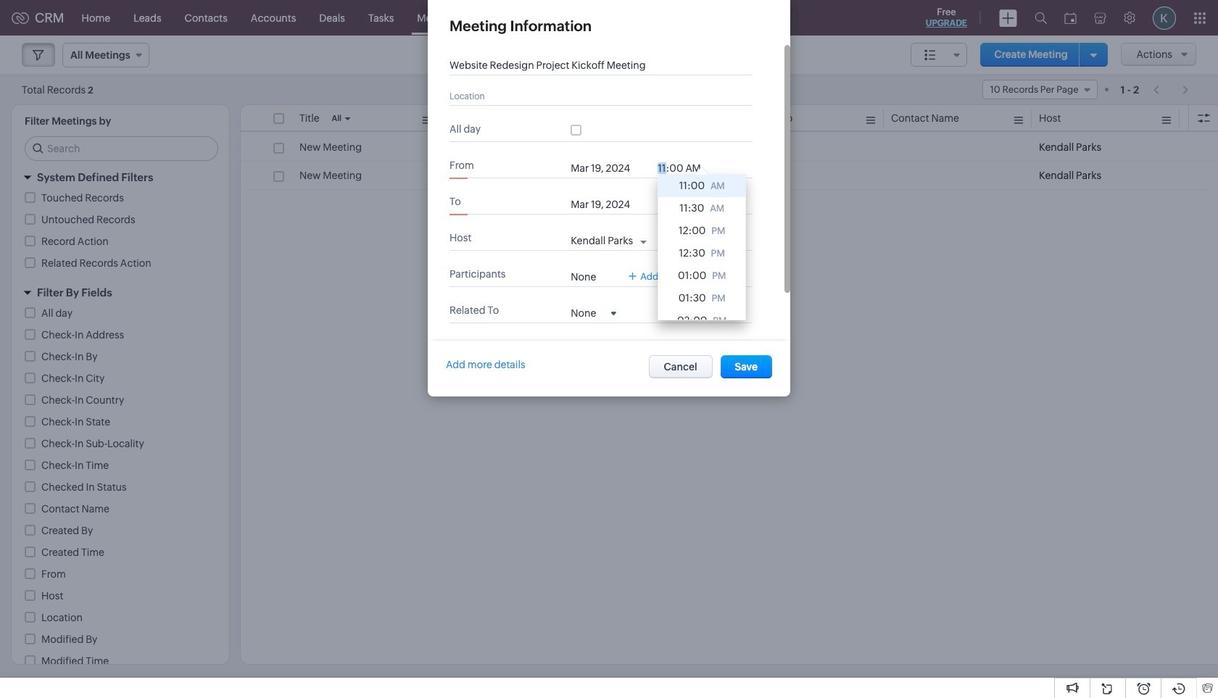 Task type: vqa. For each thing, say whether or not it's contained in the screenshot.
create menu ELEMENT at top
no



Task type: locate. For each thing, give the bounding box(es) containing it.
Search text field
[[25, 137, 218, 160]]

hh:mm a text field
[[658, 199, 716, 210]]

None button
[[649, 355, 713, 379], [721, 355, 773, 379], [649, 355, 713, 379], [721, 355, 773, 379]]

Location text field
[[450, 90, 740, 102]]

hh:mm a text field
[[658, 162, 716, 174]]

row group
[[241, 133, 1219, 190]]

Title text field
[[450, 59, 740, 71]]

navigation
[[1147, 79, 1197, 100]]

logo image
[[12, 12, 29, 24]]

None field
[[571, 307, 617, 319]]



Task type: describe. For each thing, give the bounding box(es) containing it.
mmm d, yyyy text field
[[571, 199, 651, 210]]

mmm d, yyyy text field
[[571, 162, 651, 174]]



